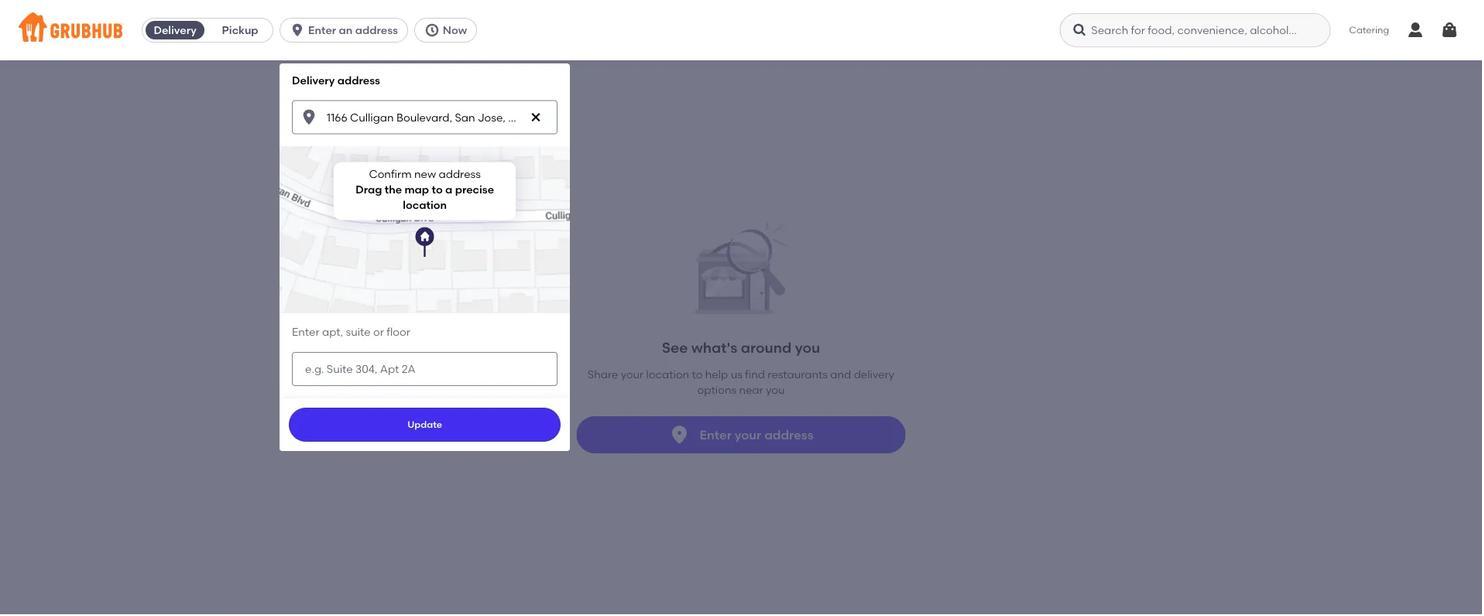Task type: locate. For each thing, give the bounding box(es) containing it.
1 vertical spatial you
[[766, 384, 785, 397]]

enter inside button
[[700, 428, 732, 443]]

1 vertical spatial your
[[735, 428, 762, 443]]

0 horizontal spatial delivery
[[154, 24, 197, 37]]

address
[[355, 24, 398, 37], [338, 74, 380, 87], [765, 428, 814, 443]]

1 horizontal spatial delivery
[[292, 74, 335, 87]]

delivery for delivery address
[[292, 74, 335, 87]]

find
[[745, 368, 765, 381]]

enter your address
[[700, 428, 814, 443]]

1 horizontal spatial svg image
[[424, 22, 440, 38]]

map region
[[88, 34, 683, 431]]

1 vertical spatial delivery
[[292, 74, 335, 87]]

catering
[[1350, 24, 1390, 35]]

0 vertical spatial you
[[795, 339, 820, 356]]

2 vertical spatial address
[[765, 428, 814, 443]]

1 horizontal spatial you
[[795, 339, 820, 356]]

floor
[[387, 325, 411, 339]]

enter inside button
[[308, 24, 336, 37]]

1 vertical spatial enter
[[292, 325, 320, 339]]

2 vertical spatial enter
[[700, 428, 732, 443]]

delivery for delivery
[[154, 24, 197, 37]]

svg image inside "enter an address" button
[[290, 22, 305, 38]]

svg image for enter an address
[[290, 22, 305, 38]]

now button
[[414, 18, 483, 43]]

you up restaurants
[[795, 339, 820, 356]]

update
[[408, 419, 442, 431]]

see
[[662, 339, 688, 356]]

around
[[741, 339, 792, 356]]

enter
[[308, 24, 336, 37], [292, 325, 320, 339], [700, 428, 732, 443]]

address right an
[[355, 24, 398, 37]]

0 horizontal spatial your
[[621, 368, 644, 381]]

enter right the position icon
[[700, 428, 732, 443]]

0 horizontal spatial svg image
[[290, 22, 305, 38]]

see what's around you
[[662, 339, 820, 356]]

you inside share your location to help us find restaurants and delivery options near you
[[766, 384, 785, 397]]

enter left apt,
[[292, 325, 320, 339]]

you
[[795, 339, 820, 356], [766, 384, 785, 397]]

your inside button
[[735, 428, 762, 443]]

your right share
[[621, 368, 644, 381]]

you right near
[[766, 384, 785, 397]]

address down restaurants
[[765, 428, 814, 443]]

your for share
[[621, 368, 644, 381]]

svg image
[[290, 22, 305, 38], [424, 22, 440, 38], [530, 111, 542, 124]]

svg image inside now button
[[424, 22, 440, 38]]

delivery left pickup "button" on the top left of page
[[154, 24, 197, 37]]

enter your address button
[[577, 417, 906, 454]]

to
[[692, 368, 703, 381]]

pickup
[[222, 24, 258, 37]]

enter apt, suite or floor
[[292, 325, 411, 339]]

address down enter an address
[[338, 74, 380, 87]]

share your location to help us find restaurants and delivery options near you
[[588, 368, 895, 397]]

your down near
[[735, 428, 762, 443]]

an
[[339, 24, 353, 37]]

delivery down "enter an address" button
[[292, 74, 335, 87]]

0 vertical spatial address
[[355, 24, 398, 37]]

1 horizontal spatial your
[[735, 428, 762, 443]]

0 horizontal spatial you
[[766, 384, 785, 397]]

0 horizontal spatial svg image
[[300, 108, 318, 127]]

near
[[739, 384, 764, 397]]

0 vertical spatial your
[[621, 368, 644, 381]]

your inside share your location to help us find restaurants and delivery options near you
[[621, 368, 644, 381]]

delivery inside 'button'
[[154, 24, 197, 37]]

enter left an
[[308, 24, 336, 37]]

enter for enter your address
[[700, 428, 732, 443]]

main navigation navigation
[[0, 0, 1483, 616]]

delivery address
[[292, 74, 380, 87]]

0 vertical spatial enter
[[308, 24, 336, 37]]

svg image
[[1441, 21, 1459, 40], [1072, 22, 1088, 38], [300, 108, 318, 127]]

your
[[621, 368, 644, 381], [735, 428, 762, 443]]

address inside enter your address button
[[765, 428, 814, 443]]

address inside "enter an address" button
[[355, 24, 398, 37]]

2 horizontal spatial svg image
[[530, 111, 542, 124]]

delivery
[[154, 24, 197, 37], [292, 74, 335, 87]]

us
[[731, 368, 743, 381]]

address for enter an address
[[355, 24, 398, 37]]

or
[[373, 325, 384, 339]]

0 vertical spatial delivery
[[154, 24, 197, 37]]



Task type: describe. For each thing, give the bounding box(es) containing it.
your for enter
[[735, 428, 762, 443]]

location
[[646, 368, 690, 381]]

and
[[831, 368, 851, 381]]

suite
[[346, 325, 371, 339]]

enter for enter apt, suite or floor
[[292, 325, 320, 339]]

address for enter your address
[[765, 428, 814, 443]]

svg image for now
[[424, 22, 440, 38]]

Enter an address search field
[[292, 100, 558, 134]]

update button
[[289, 408, 561, 442]]

delivery button
[[143, 18, 208, 43]]

position icon image
[[669, 425, 690, 446]]

e.g. Suite 304, Apt 2A search field
[[292, 352, 558, 386]]

enter for enter an address
[[308, 24, 336, 37]]

1 horizontal spatial svg image
[[1072, 22, 1088, 38]]

2 horizontal spatial svg image
[[1441, 21, 1459, 40]]

confirm your address image
[[409, 222, 440, 257]]

now
[[443, 24, 467, 37]]

restaurants
[[768, 368, 828, 381]]

share
[[588, 368, 618, 381]]

enter an address button
[[280, 18, 414, 43]]

pickup button
[[208, 18, 273, 43]]

1 vertical spatial address
[[338, 74, 380, 87]]

confirm your address image
[[409, 222, 440, 257]]

apt,
[[322, 325, 343, 339]]

enter an address
[[308, 24, 398, 37]]

delivery
[[854, 368, 895, 381]]

options
[[698, 384, 737, 397]]

help
[[706, 368, 728, 381]]

what's
[[691, 339, 738, 356]]

catering button
[[1339, 13, 1400, 48]]



Task type: vqa. For each thing, say whether or not it's contained in the screenshot.
Confirm your address image
yes



